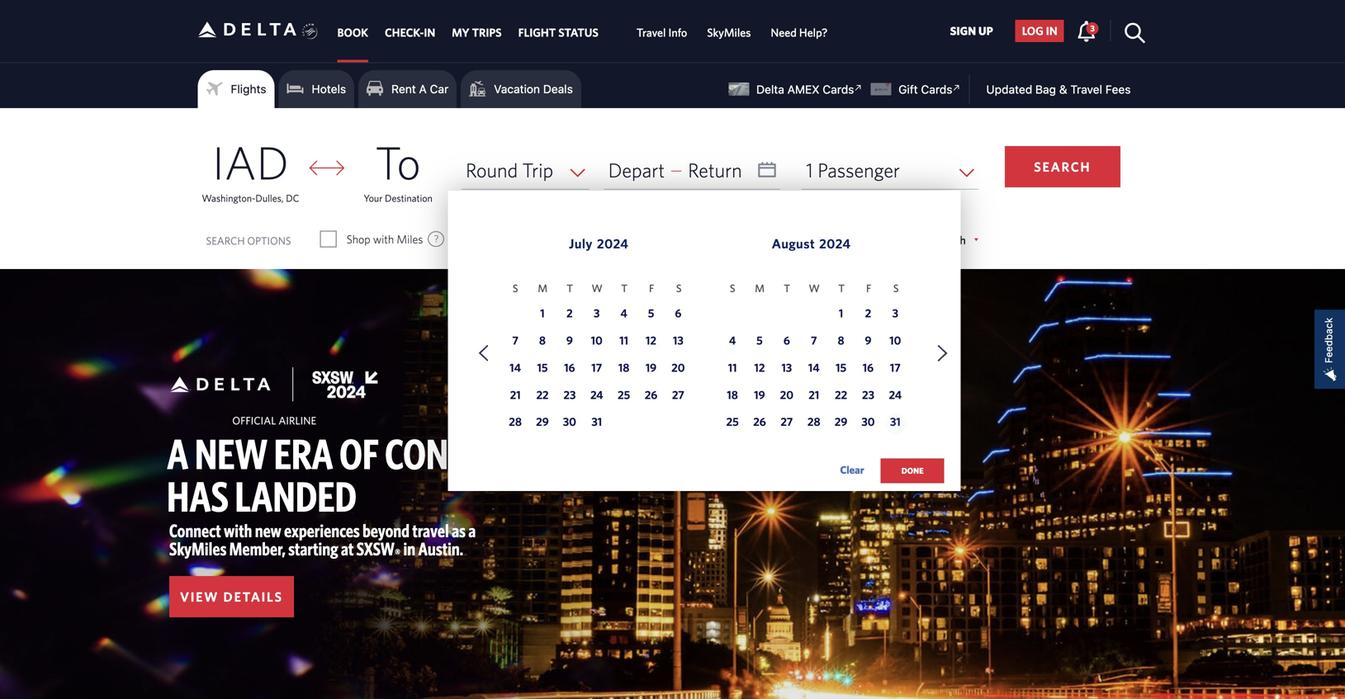 Task type: vqa. For each thing, say whether or not it's contained in the screenshot.
TRIPS
yes



Task type: locate. For each thing, give the bounding box(es) containing it.
0 vertical spatial 26 link
[[641, 386, 662, 407]]

flights
[[231, 82, 266, 96]]

1 16 from the left
[[564, 361, 575, 375]]

amex
[[788, 83, 820, 96]]

f
[[649, 282, 654, 295], [867, 282, 872, 295]]

1 horizontal spatial 5
[[757, 334, 763, 347]]

1 inside field
[[806, 159, 813, 182]]

this link opens another site in a new window that may not follow the same accessibility policies as delta air lines. image inside delta amex cards link
[[851, 80, 867, 96]]

1 vertical spatial 13
[[782, 361, 792, 375]]

2 8 link from the left
[[831, 332, 852, 353]]

1 24 link from the left
[[586, 386, 608, 407]]

2 2 link from the left
[[858, 305, 879, 326]]

1 horizontal spatial 3
[[893, 307, 899, 320]]

0 horizontal spatial 20
[[672, 361, 685, 375]]

skymiles right info
[[707, 25, 751, 39]]

m for july
[[538, 282, 548, 295]]

1 22 from the left
[[536, 388, 549, 402]]

20 link
[[668, 359, 689, 380], [776, 386, 798, 407]]

1 down 'august 2024'
[[839, 307, 844, 320]]

8 link
[[532, 332, 553, 353], [831, 332, 852, 353]]

flight status
[[518, 25, 599, 39]]

1 horizontal spatial 27 link
[[776, 413, 798, 435]]

0 vertical spatial search
[[1034, 159, 1092, 174]]

19
[[646, 361, 657, 375], [754, 388, 765, 402]]

1 17 from the left
[[592, 361, 602, 375]]

21
[[510, 388, 521, 402], [809, 388, 820, 402]]

1 horizontal spatial search
[[1034, 159, 1092, 174]]

1 left passenger
[[806, 159, 813, 182]]

2 30 from the left
[[862, 415, 875, 429]]

w down july 2024 at the top left of the page
[[592, 282, 603, 295]]

cards inside 'link'
[[921, 83, 953, 96]]

travel
[[637, 25, 666, 39], [1071, 83, 1103, 96]]

31 link
[[586, 413, 608, 435], [885, 413, 906, 435]]

a left new
[[167, 429, 189, 478]]

10
[[591, 334, 603, 347], [890, 334, 902, 347]]

this link opens another site in a new window that may not follow the same accessibility policies as delta air lines. image inside gift cards 'link'
[[949, 80, 965, 96]]

17 for second 17 link from the right
[[592, 361, 602, 375]]

1 horizontal spatial 23 link
[[858, 386, 879, 407]]

1 10 from the left
[[591, 334, 603, 347]]

1 down refundable fares
[[540, 307, 545, 320]]

0 horizontal spatial 20 link
[[668, 359, 689, 380]]

0 vertical spatial 6
[[675, 307, 682, 320]]

23 for 2nd 23 link
[[862, 388, 875, 402]]

0 horizontal spatial 13 link
[[668, 332, 689, 353]]

1 horizontal spatial 9 link
[[858, 332, 879, 353]]

this link opens another site in a new window that may not follow the same accessibility policies as delta air lines. image right gift
[[949, 80, 965, 96]]

3 down advanced
[[893, 307, 899, 320]]

22 link
[[532, 386, 553, 407], [831, 386, 852, 407]]

16 for 1st 16 link
[[564, 361, 575, 375]]

1 horizontal spatial with
[[373, 233, 394, 246]]

vacation
[[494, 82, 540, 96]]

0 vertical spatial 25 link
[[613, 386, 635, 407]]

skymiles link
[[707, 18, 751, 47]]

search
[[1034, 159, 1092, 174], [206, 235, 245, 247]]

29 up connection
[[536, 415, 549, 429]]

1 vertical spatial 20
[[780, 388, 794, 402]]

0 horizontal spatial w
[[592, 282, 603, 295]]

0 horizontal spatial 29
[[536, 415, 549, 429]]

2 8 from the left
[[838, 334, 845, 347]]

1 31 from the left
[[592, 415, 602, 429]]

2 23 link from the left
[[858, 386, 879, 407]]

w for august
[[809, 282, 820, 295]]

tab list
[[329, 0, 838, 62]]

3
[[1091, 23, 1095, 33], [594, 307, 600, 320], [893, 307, 899, 320]]

5 for the leftmost 5 link
[[648, 307, 654, 320]]

0 horizontal spatial 3
[[594, 307, 600, 320]]

1 link down 'august 2024'
[[831, 305, 852, 326]]

2 cards from the left
[[921, 83, 953, 96]]

0 horizontal spatial 7 link
[[505, 332, 526, 353]]

updated bag & travel fees
[[987, 83, 1131, 96]]

deals
[[543, 82, 573, 96]]

flight status link
[[518, 18, 599, 47]]

2 22 link from the left
[[831, 386, 852, 407]]

in right ®
[[403, 539, 416, 560]]

0 vertical spatial 18 link
[[613, 359, 635, 380]]

0 horizontal spatial 6 link
[[668, 305, 689, 326]]

3 for august 2024
[[893, 307, 899, 320]]

2 for july 2024
[[567, 307, 573, 320]]

sign up link
[[944, 20, 1000, 42]]

w for july
[[592, 282, 603, 295]]

26 for 26 link to the left
[[645, 388, 658, 402]]

your
[[364, 192, 383, 204]]

5
[[648, 307, 654, 320], [757, 334, 763, 347]]

1 horizontal spatial 30 link
[[858, 413, 879, 435]]

None text field
[[604, 151, 781, 190]]

4
[[621, 307, 628, 320], [729, 334, 736, 347]]

1 horizontal spatial 2024
[[819, 236, 851, 251]]

1 vertical spatial 12
[[755, 361, 765, 375]]

25 link
[[613, 386, 635, 407], [722, 413, 743, 435]]

t down 'august 2024'
[[839, 282, 845, 295]]

1 for 1 passenger
[[806, 159, 813, 182]]

in inside button
[[1046, 24, 1058, 37]]

1 14 link from the left
[[505, 359, 526, 380]]

t down my dates are flexible option
[[621, 282, 628, 295]]

16
[[564, 361, 575, 375], [863, 361, 874, 375]]

5 link
[[641, 305, 662, 326], [749, 332, 771, 353]]

delta amex cards link
[[729, 80, 867, 96]]

1 link down refundable fares
[[532, 305, 553, 326]]

1 for 1 link associated with july 2024
[[540, 307, 545, 320]]

2 9 link from the left
[[858, 332, 879, 353]]

my
[[452, 25, 470, 39]]

3 right log in
[[1091, 23, 1095, 33]]

0 vertical spatial with
[[373, 233, 394, 246]]

1 vertical spatial a
[[167, 429, 189, 478]]

1 horizontal spatial 7
[[811, 334, 817, 347]]

1 15 link from the left
[[532, 359, 553, 380]]

search down washington-
[[206, 235, 245, 247]]

0 horizontal spatial m
[[538, 282, 548, 295]]

2 22 from the left
[[835, 388, 848, 402]]

18
[[619, 361, 630, 375], [727, 388, 738, 402]]

2 14 from the left
[[809, 361, 820, 375]]

1 10 link from the left
[[586, 332, 608, 353]]

in
[[1046, 24, 1058, 37], [403, 539, 416, 560]]

1 horizontal spatial w
[[809, 282, 820, 295]]

4 for the 4 link to the bottom
[[729, 334, 736, 347]]

0 horizontal spatial 23 link
[[559, 386, 581, 407]]

2 m from the left
[[755, 282, 765, 295]]

0 vertical spatial 25
[[618, 388, 630, 402]]

22
[[536, 388, 549, 402], [835, 388, 848, 402]]

1 23 from the left
[[564, 388, 576, 402]]

2024 right july
[[597, 236, 629, 251]]

0 horizontal spatial 22 link
[[532, 386, 553, 407]]

t
[[567, 282, 573, 295], [621, 282, 628, 295], [784, 282, 791, 295], [839, 282, 845, 295]]

with left new
[[224, 520, 252, 541]]

1 horizontal spatial 15 link
[[831, 359, 852, 380]]

8 for second 8 link from the right
[[539, 334, 546, 347]]

19 for rightmost 19 link
[[754, 388, 765, 402]]

8 for 2nd 8 link from the left
[[838, 334, 845, 347]]

1 w from the left
[[592, 282, 603, 295]]

1 vertical spatial 19 link
[[749, 386, 771, 407]]

1 vertical spatial 11 link
[[722, 359, 743, 380]]

1 horizontal spatial 18 link
[[722, 386, 743, 407]]

1 horizontal spatial 27
[[781, 415, 793, 429]]

0 horizontal spatial 26
[[645, 388, 658, 402]]

1 f from the left
[[649, 282, 654, 295]]

2 horizontal spatial 1
[[839, 307, 844, 320]]

austin.
[[418, 539, 463, 560]]

0 horizontal spatial 28
[[509, 415, 522, 429]]

18 for leftmost 18 "link"
[[619, 361, 630, 375]]

0 horizontal spatial 1 link
[[532, 305, 553, 326]]

29 up "clear"
[[835, 415, 848, 429]]

1 24 from the left
[[591, 388, 603, 402]]

1 horizontal spatial in
[[1046, 24, 1058, 37]]

9 link
[[559, 332, 581, 353], [858, 332, 879, 353]]

1 horizontal spatial 7 link
[[803, 332, 825, 353]]

1 horizontal spatial m
[[755, 282, 765, 295]]

1 m from the left
[[538, 282, 548, 295]]

2 10 from the left
[[890, 334, 902, 347]]

11
[[620, 334, 629, 347], [728, 361, 737, 375]]

delta amex cards
[[757, 83, 854, 96]]

0 horizontal spatial 19
[[646, 361, 657, 375]]

w down 'august 2024'
[[809, 282, 820, 295]]

1 horizontal spatial 1
[[806, 159, 813, 182]]

2 17 from the left
[[890, 361, 901, 375]]

3 down july 2024 at the top left of the page
[[594, 307, 600, 320]]

0 horizontal spatial 8 link
[[532, 332, 553, 353]]

search down &
[[1034, 159, 1092, 174]]

washington-
[[202, 192, 256, 204]]

0 horizontal spatial 13
[[673, 334, 684, 347]]

27
[[672, 388, 685, 402], [781, 415, 793, 429]]

2024 for august 2024
[[819, 236, 851, 251]]

1 30 link from the left
[[559, 413, 581, 435]]

3 link down july 2024 at the top left of the page
[[586, 305, 608, 326]]

in for log in
[[1046, 24, 1058, 37]]

1 this link opens another site in a new window that may not follow the same accessibility policies as delta air lines. image from the left
[[851, 80, 867, 96]]

as
[[452, 520, 466, 541]]

refundable fares
[[494, 233, 574, 246]]

advanced search
[[882, 233, 966, 247]]

2 1 link from the left
[[831, 305, 852, 326]]

1 28 from the left
[[509, 415, 522, 429]]

0 horizontal spatial 31
[[592, 415, 602, 429]]

1 vertical spatial 19
[[754, 388, 765, 402]]

0 horizontal spatial this link opens another site in a new window that may not follow the same accessibility policies as delta air lines. image
[[851, 80, 867, 96]]

travel left info
[[637, 25, 666, 39]]

in inside ® in austin.
[[403, 539, 416, 560]]

2 17 link from the left
[[885, 359, 906, 380]]

1 vertical spatial 27
[[781, 415, 793, 429]]

Shop with Miles checkbox
[[321, 231, 336, 248]]

1 horizontal spatial 1 link
[[831, 305, 852, 326]]

1 horizontal spatial skymiles
[[707, 25, 751, 39]]

t down "august"
[[784, 282, 791, 295]]

f for august 2024
[[867, 282, 872, 295]]

1 horizontal spatial 8
[[838, 334, 845, 347]]

tab list containing book
[[329, 0, 838, 62]]

has
[[167, 472, 229, 520]]

with inside book tab panel
[[373, 233, 394, 246]]

1 for august 2024 1 link
[[839, 307, 844, 320]]

30 link
[[559, 413, 581, 435], [858, 413, 879, 435]]

2 f from the left
[[867, 282, 872, 295]]

1 vertical spatial 5 link
[[749, 332, 771, 353]]

3 link down advanced
[[885, 305, 906, 326]]

28 for first 28 link
[[509, 415, 522, 429]]

with right 'shop'
[[373, 233, 394, 246]]

0 horizontal spatial cards
[[823, 83, 854, 96]]

travel inside tab list
[[637, 25, 666, 39]]

1 horizontal spatial 2
[[865, 307, 872, 320]]

14 link
[[505, 359, 526, 380], [803, 359, 825, 380]]

28 for first 28 link from right
[[808, 415, 821, 429]]

1 horizontal spatial 31
[[890, 415, 901, 429]]

book
[[337, 25, 368, 39]]

1 30 from the left
[[563, 415, 577, 429]]

0 horizontal spatial 30 link
[[559, 413, 581, 435]]

4 t from the left
[[839, 282, 845, 295]]

3 link right log in
[[1077, 20, 1099, 41]]

rent a car
[[392, 82, 449, 96]]

2 2 from the left
[[865, 307, 872, 320]]

21 link
[[505, 386, 526, 407], [803, 386, 825, 407]]

2 28 from the left
[[808, 415, 821, 429]]

1 2 from the left
[[567, 307, 573, 320]]

18 for 18 "link" to the bottom
[[727, 388, 738, 402]]

depart
[[608, 159, 665, 182]]

need help? link
[[771, 18, 828, 47]]

to
[[376, 135, 421, 189]]

6 link
[[668, 305, 689, 326], [776, 332, 798, 353]]

0 vertical spatial skymiles
[[707, 25, 751, 39]]

a
[[469, 520, 476, 541]]

cards
[[823, 83, 854, 96], [921, 83, 953, 96]]

1 horizontal spatial 11
[[728, 361, 737, 375]]

0 vertical spatial in
[[1046, 24, 1058, 37]]

m
[[538, 282, 548, 295], [755, 282, 765, 295]]

2 this link opens another site in a new window that may not follow the same accessibility policies as delta air lines. image from the left
[[949, 80, 965, 96]]

20
[[672, 361, 685, 375], [780, 388, 794, 402]]

1 31 link from the left
[[586, 413, 608, 435]]

search for search
[[1034, 159, 1092, 174]]

28 link
[[505, 413, 526, 435], [803, 413, 825, 435]]

2 2024 from the left
[[819, 236, 851, 251]]

with
[[373, 233, 394, 246], [224, 520, 252, 541]]

24 for first 24 link from left
[[591, 388, 603, 402]]

1 21 link from the left
[[505, 386, 526, 407]]

9
[[567, 334, 573, 347], [865, 334, 872, 347]]

2 15 link from the left
[[831, 359, 852, 380]]

22 link up connection
[[532, 386, 553, 407]]

m for august
[[755, 282, 765, 295]]

0 horizontal spatial 11 link
[[613, 332, 635, 353]]

1 horizontal spatial 24
[[889, 388, 902, 402]]

gift cards
[[899, 83, 953, 96]]

4 for the top the 4 link
[[621, 307, 628, 320]]

2 24 from the left
[[889, 388, 902, 402]]

22 link up "clear"
[[831, 386, 852, 407]]

1 horizontal spatial 29
[[835, 415, 848, 429]]

1 horizontal spatial 9
[[865, 334, 872, 347]]

0 horizontal spatial 7
[[512, 334, 519, 347]]

skymiles inside tab list
[[707, 25, 751, 39]]

12
[[646, 334, 657, 347], [755, 361, 765, 375]]

with inside the connect with new experiences beyond travel as a skymiles member, starting at sxsw
[[224, 520, 252, 541]]

2 29 link from the left
[[831, 413, 852, 435]]

landed
[[235, 472, 357, 520]]

search inside button
[[1034, 159, 1092, 174]]

2 10 link from the left
[[885, 332, 906, 353]]

1 horizontal spatial 12 link
[[749, 359, 771, 380]]

gift cards link
[[871, 80, 965, 96]]

31
[[592, 415, 602, 429], [890, 415, 901, 429]]

2024
[[597, 236, 629, 251], [819, 236, 851, 251]]

2 23 from the left
[[862, 388, 875, 402]]

0 horizontal spatial 18
[[619, 361, 630, 375]]

this link opens another site in a new window that may not follow the same accessibility policies as delta air lines. image
[[851, 80, 867, 96], [949, 80, 965, 96]]

2024 right "august"
[[819, 236, 851, 251]]

2 w from the left
[[809, 282, 820, 295]]

search
[[933, 233, 966, 247]]

1 t from the left
[[567, 282, 573, 295]]

status
[[559, 25, 599, 39]]

0 vertical spatial 27 link
[[668, 386, 689, 407]]

book tab panel
[[0, 108, 1346, 501]]

13 link
[[668, 332, 689, 353], [776, 359, 798, 380]]

25
[[618, 388, 630, 402], [726, 415, 739, 429]]

1 horizontal spatial f
[[867, 282, 872, 295]]

skymiles up view
[[169, 539, 227, 560]]

0 horizontal spatial with
[[224, 520, 252, 541]]

7 link
[[505, 332, 526, 353], [803, 332, 825, 353]]

3 link for july 2024
[[586, 305, 608, 326]]

7
[[512, 334, 519, 347], [811, 334, 817, 347]]

0 horizontal spatial 2
[[567, 307, 573, 320]]

1 vertical spatial with
[[224, 520, 252, 541]]

info
[[669, 25, 687, 39]]

advanced search link
[[882, 233, 979, 247]]

s
[[513, 282, 518, 295], [676, 282, 682, 295], [730, 282, 736, 295], [894, 282, 899, 295]]

1 horizontal spatial 21 link
[[803, 386, 825, 407]]

rent a car link
[[367, 77, 449, 102]]

0 horizontal spatial in
[[403, 539, 416, 560]]

2
[[567, 307, 573, 320], [865, 307, 872, 320]]

1 cards from the left
[[823, 83, 854, 96]]

t down july
[[567, 282, 573, 295]]

hotels
[[312, 82, 346, 96]]

0 horizontal spatial 22
[[536, 388, 549, 402]]

a left car at the top
[[419, 82, 427, 96]]

in right the log
[[1046, 24, 1058, 37]]

1 8 from the left
[[539, 334, 546, 347]]

with for new
[[224, 520, 252, 541]]

1 15 from the left
[[537, 361, 548, 375]]

23 for 1st 23 link
[[564, 388, 576, 402]]

0 horizontal spatial 31 link
[[586, 413, 608, 435]]

f for july 2024
[[649, 282, 654, 295]]

1 8 link from the left
[[532, 332, 553, 353]]

1 2024 from the left
[[597, 236, 629, 251]]

2 16 from the left
[[863, 361, 874, 375]]

1 horizontal spatial 6
[[784, 334, 790, 347]]

1 horizontal spatial 22 link
[[831, 386, 852, 407]]

skyteam image
[[302, 6, 318, 57]]

1 7 link from the left
[[505, 332, 526, 353]]

travel right &
[[1071, 83, 1103, 96]]

4 s from the left
[[894, 282, 899, 295]]

cards right 'amex'
[[823, 83, 854, 96]]

1 vertical spatial in
[[403, 539, 416, 560]]

1 1 link from the left
[[532, 305, 553, 326]]

1 horizontal spatial 18
[[727, 388, 738, 402]]

1 horizontal spatial 21
[[809, 388, 820, 402]]

this link opens another site in a new window that may not follow the same accessibility policies as delta air lines. image left gift
[[851, 80, 867, 96]]

0 horizontal spatial 21 link
[[505, 386, 526, 407]]

1 2 link from the left
[[559, 305, 581, 326]]

0 horizontal spatial 4 link
[[613, 305, 635, 326]]

0 vertical spatial 5 link
[[641, 305, 662, 326]]

2024 for july 2024
[[597, 236, 629, 251]]

beyond
[[363, 520, 410, 541]]

1 horizontal spatial cards
[[921, 83, 953, 96]]

3 link
[[1077, 20, 1099, 41], [586, 305, 608, 326], [885, 305, 906, 326]]

0 horizontal spatial 29 link
[[532, 413, 553, 435]]

2 30 link from the left
[[858, 413, 879, 435]]

1 horizontal spatial 14
[[809, 361, 820, 375]]

cards right gift
[[921, 83, 953, 96]]

16 for 2nd 16 link from the left
[[863, 361, 874, 375]]

0 vertical spatial 18
[[619, 361, 630, 375]]

18 link
[[613, 359, 635, 380], [722, 386, 743, 407]]



Task type: describe. For each thing, give the bounding box(es) containing it.
delta air lines image
[[198, 4, 297, 55]]

starting
[[288, 539, 338, 560]]

2 31 from the left
[[890, 415, 901, 429]]

refundable
[[494, 233, 547, 246]]

3 s from the left
[[730, 282, 736, 295]]

1 vertical spatial 13 link
[[776, 359, 798, 380]]

2 9 from the left
[[865, 334, 872, 347]]

connect with new experiences beyond travel as a skymiles member, starting at sxsw
[[169, 520, 476, 560]]

1 link for august 2024
[[831, 305, 852, 326]]

17 for 1st 17 link from right
[[890, 361, 901, 375]]

shop
[[347, 233, 371, 246]]

1 horizontal spatial a
[[419, 82, 427, 96]]

2 21 from the left
[[809, 388, 820, 402]]

up
[[979, 24, 993, 37]]

sign up
[[950, 24, 993, 37]]

26 for the bottommost 26 link
[[754, 415, 766, 429]]

check-in
[[385, 25, 436, 39]]

this link opens another site in a new window that may not follow the same accessibility policies as delta air lines. image for gift cards
[[949, 80, 965, 96]]

1 17 link from the left
[[586, 359, 608, 380]]

july 2024
[[569, 236, 629, 251]]

22 for second 22 "link" from right
[[536, 388, 549, 402]]

0 horizontal spatial 11
[[620, 334, 629, 347]]

clear button
[[840, 458, 865, 482]]

vacation deals
[[494, 82, 573, 96]]

25 for left 25 link
[[618, 388, 630, 402]]

sxsw
[[357, 539, 395, 560]]

none text field inside book tab panel
[[604, 151, 781, 190]]

1 29 link from the left
[[532, 413, 553, 435]]

connection
[[385, 429, 581, 478]]

details
[[223, 589, 283, 605]]

0 vertical spatial 20 link
[[668, 359, 689, 380]]

shop with miles
[[347, 233, 423, 246]]

of
[[340, 429, 379, 478]]

2 16 link from the left
[[858, 359, 879, 380]]

fees
[[1106, 83, 1131, 96]]

1 s from the left
[[513, 282, 518, 295]]

19 for the left 19 link
[[646, 361, 657, 375]]

1 14 from the left
[[510, 361, 521, 375]]

search for search options
[[206, 235, 245, 247]]

®
[[395, 546, 401, 562]]

1 horizontal spatial 12
[[755, 361, 765, 375]]

1 vertical spatial 26 link
[[749, 413, 771, 435]]

1 16 link from the left
[[559, 359, 581, 380]]

0 horizontal spatial 19 link
[[641, 359, 662, 380]]

10 for 2nd 10 link from the left
[[890, 334, 902, 347]]

0 horizontal spatial 27 link
[[668, 386, 689, 407]]

miles
[[397, 233, 423, 246]]

20 for the top the 20 "link"
[[672, 361, 685, 375]]

0 vertical spatial 27
[[672, 388, 685, 402]]

1 28 link from the left
[[505, 413, 526, 435]]

&
[[1060, 83, 1068, 96]]

2 horizontal spatial 3 link
[[1077, 20, 1099, 41]]

travel info link
[[637, 18, 687, 47]]

fares
[[550, 233, 574, 246]]

0 vertical spatial 13 link
[[668, 332, 689, 353]]

passenger
[[818, 159, 900, 182]]

hotels link
[[287, 77, 346, 102]]

1 21 from the left
[[510, 388, 521, 402]]

iad washington-dulles, dc
[[202, 135, 299, 204]]

0 horizontal spatial 25 link
[[613, 386, 635, 407]]

1 vertical spatial 4 link
[[722, 332, 743, 353]]

0 vertical spatial 11 link
[[613, 332, 635, 353]]

24 for first 24 link from right
[[889, 388, 902, 402]]

1 link for july 2024
[[532, 305, 553, 326]]

skymiles inside the connect with new experiences beyond travel as a skymiles member, starting at sxsw
[[169, 539, 227, 560]]

gift
[[899, 83, 918, 96]]

1 9 from the left
[[567, 334, 573, 347]]

1 Passenger field
[[802, 151, 979, 190]]

1 vertical spatial 18 link
[[722, 386, 743, 407]]

to your destination
[[364, 135, 433, 204]]

flight
[[518, 25, 556, 39]]

with for miles
[[373, 233, 394, 246]]

new
[[255, 520, 282, 541]]

10 for second 10 link from right
[[591, 334, 603, 347]]

1 29 from the left
[[536, 415, 549, 429]]

0 vertical spatial 6 link
[[668, 305, 689, 326]]

travel info
[[637, 25, 687, 39]]

2 7 from the left
[[811, 334, 817, 347]]

experiences
[[284, 520, 360, 541]]

5 for 5 link to the right
[[757, 334, 763, 347]]

era
[[274, 429, 333, 478]]

2 link for july 2024
[[559, 305, 581, 326]]

help?
[[799, 25, 828, 39]]

2 for august 2024
[[865, 307, 872, 320]]

sign
[[950, 24, 976, 37]]

a inside a new era of connection has landed
[[167, 429, 189, 478]]

0 vertical spatial 12
[[646, 334, 657, 347]]

book link
[[337, 18, 368, 47]]

bag
[[1036, 83, 1056, 96]]

updated
[[987, 83, 1033, 96]]

this link opens another site in a new window that may not follow the same accessibility policies as delta air lines. image for delta amex cards
[[851, 80, 867, 96]]

destination
[[385, 192, 433, 204]]

a new era of connection has landed
[[167, 429, 581, 520]]

travel
[[413, 520, 449, 541]]

rent
[[392, 82, 416, 96]]

1 horizontal spatial 20 link
[[776, 386, 798, 407]]

done button
[[881, 459, 945, 484]]

options
[[247, 235, 291, 247]]

2 s from the left
[[676, 282, 682, 295]]

done
[[902, 466, 924, 476]]

in
[[424, 25, 436, 39]]

dulles,
[[256, 192, 284, 204]]

My dates are flexible checkbox
[[616, 231, 631, 248]]

at
[[341, 539, 354, 560]]

0 vertical spatial 12 link
[[641, 332, 662, 353]]

3 t from the left
[[784, 282, 791, 295]]

in for ® in austin.
[[403, 539, 416, 560]]

2 24 link from the left
[[885, 386, 906, 407]]

1 vertical spatial 12 link
[[749, 359, 771, 380]]

clear
[[840, 464, 865, 476]]

2 29 from the left
[[835, 415, 848, 429]]

2 horizontal spatial 3
[[1091, 23, 1095, 33]]

2 21 link from the left
[[803, 386, 825, 407]]

1 passenger
[[806, 159, 900, 182]]

august
[[772, 236, 815, 251]]

1 horizontal spatial 5 link
[[749, 332, 771, 353]]

2 31 link from the left
[[885, 413, 906, 435]]

1 vertical spatial 27 link
[[776, 413, 798, 435]]

need help?
[[771, 25, 828, 39]]

august 2024
[[772, 236, 851, 251]]

july
[[569, 236, 593, 251]]

advanced
[[882, 233, 931, 247]]

search button
[[1005, 146, 1121, 188]]

check-
[[385, 25, 424, 39]]

vacation deals link
[[469, 77, 573, 102]]

log
[[1022, 24, 1044, 37]]

1 horizontal spatial 19 link
[[749, 386, 771, 407]]

Round Trip field
[[462, 151, 589, 190]]

connect
[[169, 520, 221, 541]]

view
[[180, 589, 219, 605]]

3 for july 2024
[[594, 307, 600, 320]]

0 horizontal spatial 5 link
[[641, 305, 662, 326]]

1 9 link from the left
[[559, 332, 581, 353]]

2 t from the left
[[621, 282, 628, 295]]

dc
[[286, 192, 299, 204]]

® in austin.
[[395, 539, 463, 562]]

2 28 link from the left
[[803, 413, 825, 435]]

new
[[195, 429, 268, 478]]

25 for the rightmost 25 link
[[726, 415, 739, 429]]

car
[[430, 82, 449, 96]]

calendar expanded, use arrow keys to select date application
[[448, 191, 961, 501]]

round trip
[[466, 159, 554, 182]]

log in button
[[1016, 20, 1064, 42]]

22 for second 22 "link" from left
[[835, 388, 848, 402]]

2 15 from the left
[[836, 361, 847, 375]]

0 vertical spatial 13
[[673, 334, 684, 347]]

return
[[688, 159, 742, 182]]

1 horizontal spatial 6 link
[[776, 332, 798, 353]]

iad
[[212, 135, 289, 189]]

delta
[[757, 83, 785, 96]]

1 horizontal spatial 11 link
[[722, 359, 743, 380]]

2 14 link from the left
[[803, 359, 825, 380]]

need
[[771, 25, 797, 39]]

0 vertical spatial 4 link
[[613, 305, 635, 326]]

search options
[[206, 235, 291, 247]]

1 22 link from the left
[[532, 386, 553, 407]]

0 horizontal spatial 18 link
[[613, 359, 635, 380]]

my trips link
[[452, 18, 502, 47]]

1 horizontal spatial travel
[[1071, 83, 1103, 96]]

flights link
[[206, 77, 266, 102]]

1 horizontal spatial 25 link
[[722, 413, 743, 435]]

my trips
[[452, 25, 502, 39]]

3 link for august 2024
[[885, 305, 906, 326]]

2 link for august 2024
[[858, 305, 879, 326]]

20 for the 20 "link" to the right
[[780, 388, 794, 402]]

log in
[[1022, 24, 1058, 37]]

updated bag & travel fees link
[[970, 83, 1131, 96]]

check-in link
[[385, 18, 436, 47]]

0 horizontal spatial 26 link
[[641, 386, 662, 407]]

2 7 link from the left
[[803, 332, 825, 353]]

1 23 link from the left
[[559, 386, 581, 407]]

0 horizontal spatial 6
[[675, 307, 682, 320]]

1 7 from the left
[[512, 334, 519, 347]]



